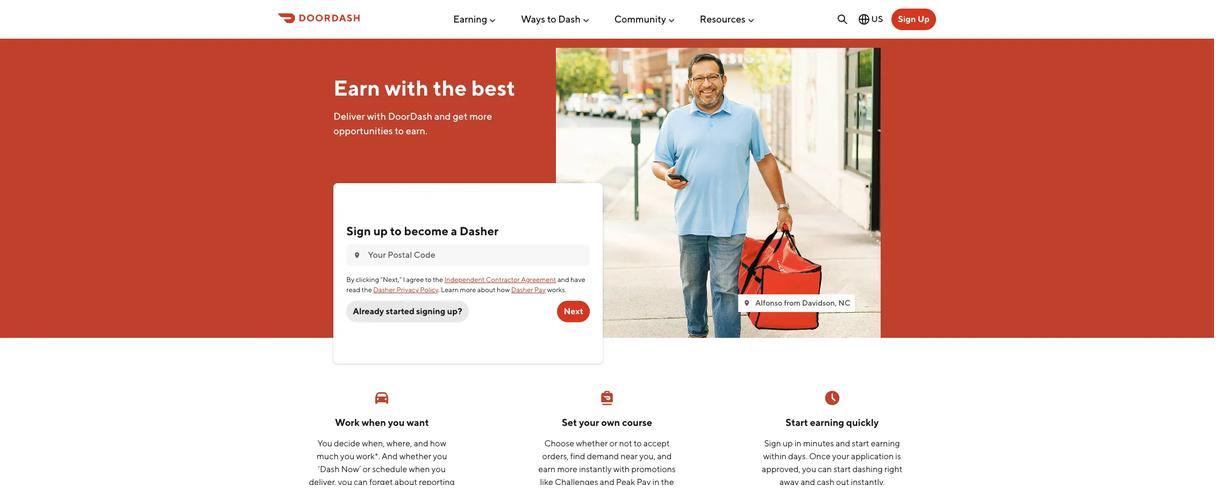 Task type: describe. For each thing, give the bounding box(es) containing it.
cash
[[817, 477, 835, 486]]

challenges
[[555, 477, 598, 486]]

deliver,
[[309, 477, 336, 486]]

with for the
[[385, 75, 429, 100]]

the inside and have read the
[[362, 286, 372, 294]]

forget
[[369, 477, 393, 486]]

a
[[451, 224, 457, 238]]

up for in
[[783, 439, 793, 449]]

alfonso from davidson, nc image
[[556, 48, 881, 338]]

and inside you decide when, where, and how much you work*. and whether you 'dash now' or schedule when you deliver, you can forget about report
[[414, 439, 428, 449]]

work*.
[[356, 451, 380, 462]]

choose whether or not to accept orders, find demand near you, and earn more instantly with promotions like challenges and peak pay in 
[[538, 439, 676, 486]]

earning inside sign up in minutes and start earning within days. once your application is approved, you can start dashing right away and cash out instantly.
[[871, 439, 900, 449]]

to left become
[[390, 224, 402, 238]]

want
[[407, 417, 429, 429]]

choose
[[544, 439, 574, 449]]

where,
[[386, 439, 412, 449]]

by clicking "next," i agree to the independent contractor agreement
[[346, 276, 556, 284]]

1 vertical spatial start
[[834, 464, 851, 475]]

more for get
[[469, 111, 492, 122]]

already started signing up? button
[[346, 301, 469, 323]]

when inside you decide when, where, and how much you work*. and whether you 'dash now' or schedule when you deliver, you can forget about report
[[409, 464, 430, 475]]

application
[[851, 451, 894, 462]]

you down the decide at the bottom
[[340, 451, 355, 462]]

vehicle car image
[[373, 390, 391, 407]]

set
[[562, 417, 577, 429]]

work
[[335, 417, 360, 429]]

sign for sign up in minutes and start earning within days. once your application is approved, you can start dashing right away and cash out instantly.
[[764, 439, 781, 449]]

with inside choose whether or not to accept orders, find demand near you, and earn more instantly with promotions like challenges and peak pay in
[[613, 464, 630, 475]]

work when you want
[[335, 417, 429, 429]]

in inside choose whether or not to accept orders, find demand near you, and earn more instantly with promotions like challenges and peak pay in
[[653, 477, 660, 486]]

0 vertical spatial when
[[362, 417, 386, 429]]

like
[[540, 477, 553, 486]]

and down start earning quickly
[[836, 439, 850, 449]]

earn
[[538, 464, 556, 475]]

deliver
[[334, 111, 365, 122]]

you down now'
[[338, 477, 352, 486]]

with for doordash
[[367, 111, 386, 122]]

is
[[895, 451, 901, 462]]

community link
[[614, 9, 676, 29]]

or inside choose whether or not to accept orders, find demand near you, and earn more instantly with promotions like challenges and peak pay in
[[610, 439, 618, 449]]

start earning quickly
[[786, 417, 879, 429]]

now'
[[341, 464, 361, 475]]

.
[[438, 286, 440, 294]]

started
[[386, 306, 414, 317]]

about inside you decide when, where, and how much you work*. and whether you 'dash now' or schedule when you deliver, you can forget about report
[[395, 477, 417, 486]]

you
[[318, 439, 332, 449]]

1 horizontal spatial dasher
[[460, 224, 499, 238]]

dashing
[[853, 464, 883, 475]]

and
[[382, 451, 398, 462]]

agreement
[[521, 276, 556, 284]]

2 horizontal spatial dasher
[[511, 286, 533, 294]]

away
[[780, 477, 799, 486]]

us
[[871, 14, 883, 24]]

up?
[[447, 306, 462, 317]]

when,
[[362, 439, 385, 449]]

to left dash
[[547, 13, 556, 25]]

course
[[622, 417, 652, 429]]

0 horizontal spatial earning
[[810, 417, 844, 429]]

globe line image
[[857, 13, 870, 26]]

whether inside you decide when, where, and how much you work*. and whether you 'dash now' or schedule when you deliver, you can forget about report
[[399, 451, 431, 462]]

demand
[[587, 451, 619, 462]]

next
[[564, 306, 583, 317]]

and down accept
[[657, 451, 672, 462]]

independent contractor agreement link
[[444, 276, 556, 284]]

already
[[353, 306, 384, 317]]

clicking
[[356, 276, 379, 284]]

your inside sign up in minutes and start earning within days. once your application is approved, you can start dashing right away and cash out instantly.
[[832, 451, 849, 462]]

by
[[346, 276, 354, 284]]

0 vertical spatial start
[[852, 439, 869, 449]]

earn with the best
[[334, 75, 515, 100]]

peak
[[616, 477, 635, 486]]

you decide when, where, and how much you work*. and whether you 'dash now' or schedule when you deliver, you can forget about report
[[309, 439, 455, 486]]

you,
[[639, 451, 656, 462]]

not
[[619, 439, 632, 449]]

0 vertical spatial how
[[497, 286, 510, 294]]

davidson,
[[802, 298, 837, 308]]

up
[[918, 14, 930, 24]]

right
[[884, 464, 903, 475]]

promotions
[[631, 464, 676, 475]]

opportunities
[[334, 125, 393, 136]]

and left cash
[[801, 477, 815, 486]]

orders,
[[542, 451, 569, 462]]

can inside you decide when, where, and how much you work*. and whether you 'dash now' or schedule when you deliver, you can forget about report
[[354, 477, 368, 486]]

sign up button
[[892, 9, 936, 30]]

in inside sign up in minutes and start earning within days. once your application is approved, you can start dashing right away and cash out instantly.
[[795, 439, 802, 449]]

get
[[453, 111, 468, 122]]

i
[[403, 276, 405, 284]]

sign up to become a dasher
[[346, 224, 499, 238]]

'dash
[[318, 464, 340, 475]]

0 vertical spatial the
[[433, 75, 467, 100]]

read
[[346, 286, 360, 294]]

near
[[621, 451, 638, 462]]

nc
[[838, 298, 850, 308]]

you up where,
[[388, 417, 405, 429]]

dasher privacy policy link
[[373, 286, 438, 294]]



Task type: vqa. For each thing, say whether or not it's contained in the screenshot.
Choose Whether Or Not To Accept Orders, Find Demand Near You, And Earn More Instantly With Promotions Like Challenges And Peak Pay In
yes



Task type: locate. For each thing, give the bounding box(es) containing it.
become
[[404, 224, 448, 238]]

sign for sign up
[[898, 14, 916, 24]]

about down schedule
[[395, 477, 417, 486]]

signing
[[416, 306, 445, 317]]

next button
[[557, 301, 590, 323]]

start
[[786, 417, 808, 429]]

1 horizontal spatial earning
[[871, 439, 900, 449]]

1 horizontal spatial pay
[[637, 477, 651, 486]]

1 horizontal spatial or
[[610, 439, 618, 449]]

1 horizontal spatial your
[[832, 451, 849, 462]]

Your Postal Code text field
[[368, 250, 583, 261]]

whether up demand
[[576, 439, 608, 449]]

with up peak
[[613, 464, 630, 475]]

earn.
[[406, 125, 428, 136]]

1 horizontal spatial start
[[852, 439, 869, 449]]

whether down where,
[[399, 451, 431, 462]]

1 vertical spatial about
[[395, 477, 417, 486]]

sign up location pin image
[[346, 224, 371, 238]]

0 vertical spatial whether
[[576, 439, 608, 449]]

0 vertical spatial with
[[385, 75, 429, 100]]

or
[[610, 439, 618, 449], [363, 464, 371, 475]]

when
[[362, 417, 386, 429], [409, 464, 430, 475]]

from
[[784, 298, 801, 308]]

more down independent
[[460, 286, 476, 294]]

more for learn
[[460, 286, 476, 294]]

when right schedule
[[409, 464, 430, 475]]

0 horizontal spatial pay
[[534, 286, 546, 294]]

schedule
[[372, 464, 407, 475]]

more
[[469, 111, 492, 122], [460, 286, 476, 294], [557, 464, 577, 475]]

ways to dash
[[521, 13, 581, 25]]

days.
[[788, 451, 808, 462]]

you right schedule
[[432, 464, 446, 475]]

to up policy on the bottom of page
[[425, 276, 432, 284]]

much
[[317, 451, 339, 462]]

community
[[614, 13, 666, 25]]

1 horizontal spatial whether
[[576, 439, 608, 449]]

up left become
[[373, 224, 388, 238]]

and have read the
[[346, 276, 585, 294]]

instantly
[[579, 464, 612, 475]]

1 horizontal spatial can
[[818, 464, 832, 475]]

and down want
[[414, 439, 428, 449]]

0 horizontal spatial whether
[[399, 451, 431, 462]]

to inside deliver with doordash and get more opportunities to earn.
[[395, 125, 404, 136]]

2 vertical spatial with
[[613, 464, 630, 475]]

whether inside choose whether or not to accept orders, find demand near you, and earn more instantly with promotions like challenges and peak pay in
[[576, 439, 608, 449]]

0 vertical spatial about
[[477, 286, 496, 294]]

1 horizontal spatial when
[[409, 464, 430, 475]]

can up cash
[[818, 464, 832, 475]]

dasher pay link
[[511, 286, 546, 294]]

0 horizontal spatial when
[[362, 417, 386, 429]]

2 horizontal spatial sign
[[898, 14, 916, 24]]

dasher privacy policy . learn more about how dasher pay works.
[[373, 286, 566, 294]]

set your own course
[[562, 417, 652, 429]]

dasher down "next,"
[[373, 286, 395, 294]]

you right and
[[433, 451, 447, 462]]

0 horizontal spatial start
[[834, 464, 851, 475]]

start up the out
[[834, 464, 851, 475]]

pay down promotions
[[637, 477, 651, 486]]

1 horizontal spatial up
[[783, 439, 793, 449]]

order hotbag fill image
[[598, 390, 616, 407]]

or down work*.
[[363, 464, 371, 475]]

deliver with doordash and get more opportunities to earn.
[[334, 111, 492, 136]]

dasher up the your postal code text box
[[460, 224, 499, 238]]

alfonso
[[755, 298, 783, 308]]

how right where,
[[430, 439, 446, 449]]

how inside you decide when, where, and how much you work*. and whether you 'dash now' or schedule when you deliver, you can forget about report
[[430, 439, 446, 449]]

ways to dash link
[[521, 9, 590, 29]]

and left get
[[434, 111, 451, 122]]

more up challenges
[[557, 464, 577, 475]]

the up get
[[433, 75, 467, 100]]

or inside you decide when, where, and how much you work*. and whether you 'dash now' or schedule when you deliver, you can forget about report
[[363, 464, 371, 475]]

your right once
[[832, 451, 849, 462]]

up
[[373, 224, 388, 238], [783, 439, 793, 449]]

0 horizontal spatial up
[[373, 224, 388, 238]]

can
[[818, 464, 832, 475], [354, 477, 368, 486]]

1 vertical spatial up
[[783, 439, 793, 449]]

with inside deliver with doordash and get more opportunities to earn.
[[367, 111, 386, 122]]

to right the not
[[634, 439, 642, 449]]

have
[[571, 276, 585, 284]]

pay down the agreement
[[534, 286, 546, 294]]

0 vertical spatial can
[[818, 464, 832, 475]]

1 vertical spatial when
[[409, 464, 430, 475]]

2 vertical spatial more
[[557, 464, 577, 475]]

pay
[[534, 286, 546, 294], [637, 477, 651, 486]]

up up days. on the bottom right of the page
[[783, 439, 793, 449]]

find
[[570, 451, 585, 462]]

approved,
[[762, 464, 801, 475]]

minutes
[[803, 439, 834, 449]]

0 horizontal spatial or
[[363, 464, 371, 475]]

decide
[[334, 439, 360, 449]]

0 vertical spatial earning
[[810, 417, 844, 429]]

dasher
[[460, 224, 499, 238], [373, 286, 395, 294], [511, 286, 533, 294]]

to inside choose whether or not to accept orders, find demand near you, and earn more instantly with promotions like challenges and peak pay in
[[634, 439, 642, 449]]

sign up within
[[764, 439, 781, 449]]

sign up
[[898, 14, 930, 24]]

sign
[[898, 14, 916, 24], [346, 224, 371, 238], [764, 439, 781, 449]]

own
[[601, 417, 620, 429]]

you inside sign up in minutes and start earning within days. once your application is approved, you can start dashing right away and cash out instantly.
[[802, 464, 816, 475]]

and up works. on the left
[[558, 276, 569, 284]]

1 vertical spatial can
[[354, 477, 368, 486]]

and inside and have read the
[[558, 276, 569, 284]]

with up opportunities
[[367, 111, 386, 122]]

the down clicking
[[362, 286, 372, 294]]

resources
[[700, 13, 746, 25]]

0 vertical spatial up
[[373, 224, 388, 238]]

in down promotions
[[653, 477, 660, 486]]

1 horizontal spatial in
[[795, 439, 802, 449]]

1 vertical spatial whether
[[399, 451, 431, 462]]

dasher down the agreement
[[511, 286, 533, 294]]

more inside choose whether or not to accept orders, find demand near you, and earn more instantly with promotions like challenges and peak pay in
[[557, 464, 577, 475]]

0 vertical spatial or
[[610, 439, 618, 449]]

1 vertical spatial the
[[433, 276, 443, 284]]

the up .
[[433, 276, 443, 284]]

sign for sign up to become a dasher
[[346, 224, 371, 238]]

1 vertical spatial pay
[[637, 477, 651, 486]]

sign left up at right top
[[898, 14, 916, 24]]

how down the contractor
[[497, 286, 510, 294]]

you down once
[[802, 464, 816, 475]]

1 horizontal spatial how
[[497, 286, 510, 294]]

0 horizontal spatial dasher
[[373, 286, 395, 294]]

learn
[[441, 286, 459, 294]]

start up application
[[852, 439, 869, 449]]

accept
[[643, 439, 670, 449]]

privacy
[[397, 286, 419, 294]]

0 horizontal spatial can
[[354, 477, 368, 486]]

in up days. on the bottom right of the page
[[795, 439, 802, 449]]

earning
[[810, 417, 844, 429], [871, 439, 900, 449]]

and inside deliver with doordash and get more opportunities to earn.
[[434, 111, 451, 122]]

sign up in minutes and start earning within days. once your application is approved, you can start dashing right away and cash out instantly.
[[762, 439, 903, 486]]

0 vertical spatial more
[[469, 111, 492, 122]]

instantly.
[[851, 477, 885, 486]]

0 vertical spatial your
[[579, 417, 599, 429]]

earning up "is"
[[871, 439, 900, 449]]

0 vertical spatial in
[[795, 439, 802, 449]]

can down now'
[[354, 477, 368, 486]]

dash
[[558, 13, 581, 25]]

start
[[852, 439, 869, 449], [834, 464, 851, 475]]

up inside sign up in minutes and start earning within days. once your application is approved, you can start dashing right away and cash out instantly.
[[783, 439, 793, 449]]

0 horizontal spatial how
[[430, 439, 446, 449]]

pay inside choose whether or not to accept orders, find demand near you, and earn more instantly with promotions like challenges and peak pay in
[[637, 477, 651, 486]]

independent
[[444, 276, 485, 284]]

location pin image
[[353, 251, 362, 260]]

when up when, at the bottom left of page
[[362, 417, 386, 429]]

2 vertical spatial the
[[362, 286, 372, 294]]

to
[[547, 13, 556, 25], [395, 125, 404, 136], [390, 224, 402, 238], [425, 276, 432, 284], [634, 439, 642, 449]]

to left 'earn.'
[[395, 125, 404, 136]]

1 vertical spatial your
[[832, 451, 849, 462]]

resources link
[[700, 9, 755, 29]]

your right set
[[579, 417, 599, 429]]

location pin image
[[742, 299, 751, 308]]

about
[[477, 286, 496, 294], [395, 477, 417, 486]]

0 horizontal spatial about
[[395, 477, 417, 486]]

or left the not
[[610, 439, 618, 449]]

already started signing up?
[[353, 306, 462, 317]]

1 horizontal spatial about
[[477, 286, 496, 294]]

earning link
[[453, 9, 497, 29]]

once
[[809, 451, 831, 462]]

about down independent contractor agreement link
[[477, 286, 496, 294]]

1 vertical spatial how
[[430, 439, 446, 449]]

and down instantly
[[600, 477, 614, 486]]

up for to
[[373, 224, 388, 238]]

more inside deliver with doordash and get more opportunities to earn.
[[469, 111, 492, 122]]

sign inside button
[[898, 14, 916, 24]]

1 vertical spatial in
[[653, 477, 660, 486]]

agree
[[406, 276, 424, 284]]

earning up minutes
[[810, 417, 844, 429]]

out
[[836, 477, 849, 486]]

policy
[[420, 286, 438, 294]]

0 horizontal spatial in
[[653, 477, 660, 486]]

earning
[[453, 13, 487, 25]]

can inside sign up in minutes and start earning within days. once your application is approved, you can start dashing right away and cash out instantly.
[[818, 464, 832, 475]]

with
[[385, 75, 429, 100], [367, 111, 386, 122], [613, 464, 630, 475]]

within
[[763, 451, 787, 462]]

ways
[[521, 13, 545, 25]]

with up doordash
[[385, 75, 429, 100]]

quickly
[[846, 417, 879, 429]]

1 vertical spatial more
[[460, 286, 476, 294]]

doordash
[[388, 111, 432, 122]]

0 vertical spatial pay
[[534, 286, 546, 294]]

0 vertical spatial sign
[[898, 14, 916, 24]]

your
[[579, 417, 599, 429], [832, 451, 849, 462]]

time fill image
[[824, 390, 841, 407]]

0 horizontal spatial sign
[[346, 224, 371, 238]]

1 vertical spatial with
[[367, 111, 386, 122]]

best
[[471, 75, 515, 100]]

0 horizontal spatial your
[[579, 417, 599, 429]]

1 vertical spatial sign
[[346, 224, 371, 238]]

whether
[[576, 439, 608, 449], [399, 451, 431, 462]]

sign inside sign up in minutes and start earning within days. once your application is approved, you can start dashing right away and cash out instantly.
[[764, 439, 781, 449]]

earn
[[334, 75, 380, 100]]

more right get
[[469, 111, 492, 122]]

in
[[795, 439, 802, 449], [653, 477, 660, 486]]

the
[[433, 75, 467, 100], [433, 276, 443, 284], [362, 286, 372, 294]]

1 vertical spatial or
[[363, 464, 371, 475]]

"next,"
[[380, 276, 402, 284]]

works.
[[547, 286, 566, 294]]

1 horizontal spatial sign
[[764, 439, 781, 449]]

1 vertical spatial earning
[[871, 439, 900, 449]]

contractor
[[486, 276, 520, 284]]

2 vertical spatial sign
[[764, 439, 781, 449]]



